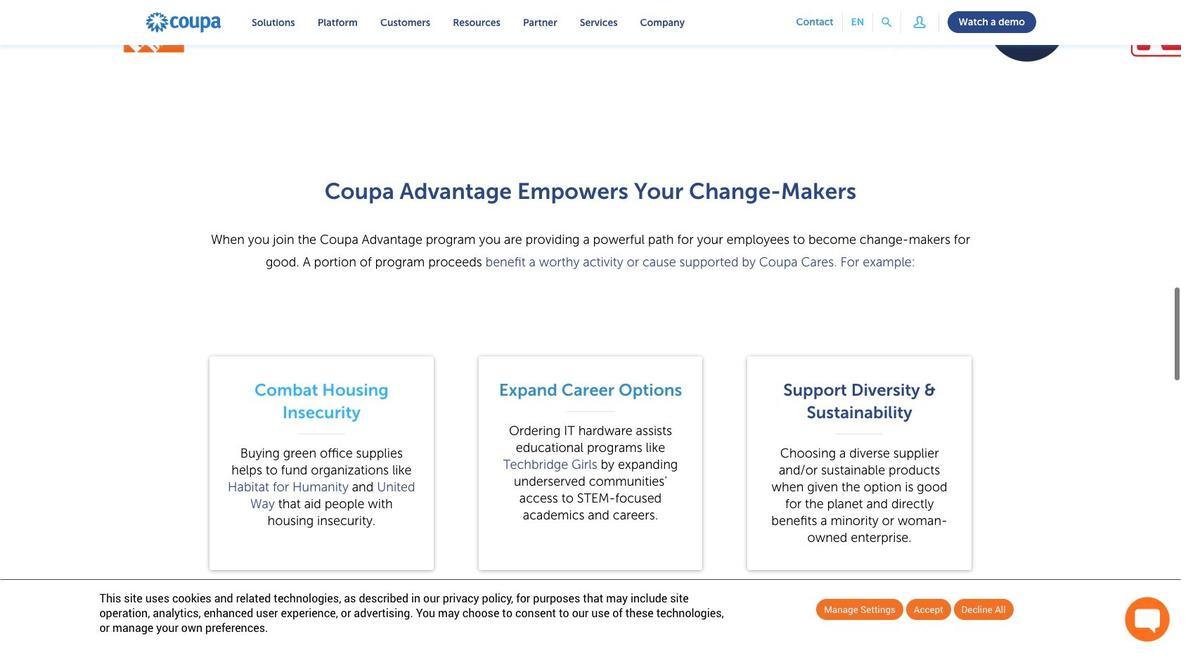 Task type: vqa. For each thing, say whether or not it's contained in the screenshot.
Fortune Future 50 in 2021 image
no



Task type: locate. For each thing, give the bounding box(es) containing it.
home depot image
[[92, 0, 216, 59]]

rs components image
[[1111, 0, 1181, 74]]

1 horizontal spatial rr donnelley image
[[966, 0, 1089, 84]]

national image
[[529, 0, 652, 59]]

fisher scientific image
[[0, 0, 70, 53]]

rr donnelley image
[[820, 0, 943, 58], [966, 0, 1089, 84]]

0 horizontal spatial rr donnelley image
[[820, 0, 943, 58]]



Task type: describe. For each thing, give the bounding box(es) containing it.
imperial image
[[238, 0, 361, 59]]

transimpact image
[[675, 0, 798, 47]]

home image
[[145, 11, 222, 34]]

1 rr donnelley image from the left
[[820, 0, 943, 58]]

mettel image
[[384, 3, 507, 42]]

mag glass image
[[882, 17, 892, 28]]

2 rr donnelley image from the left
[[966, 0, 1089, 84]]

platform_user_centric image
[[910, 12, 930, 32]]



